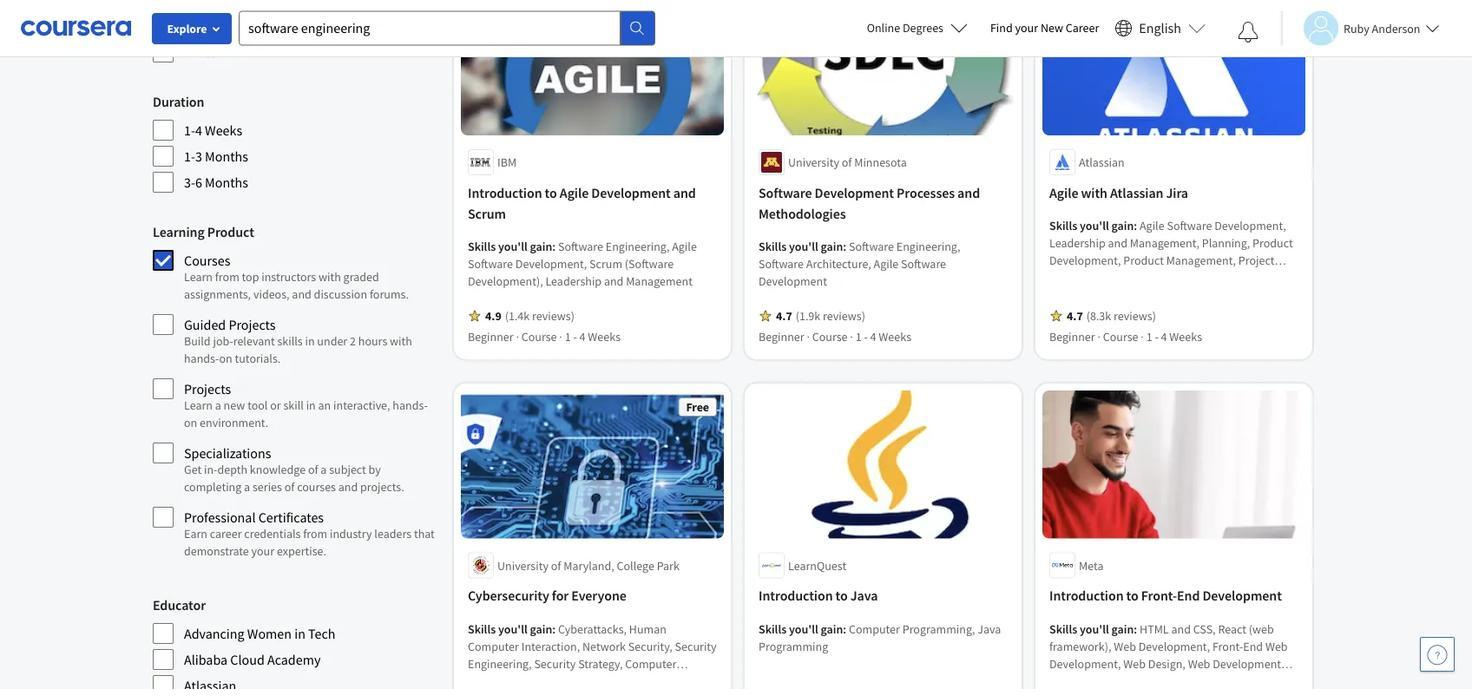 Task type: describe. For each thing, give the bounding box(es) containing it.
learn for projects
[[184, 398, 213, 413]]

6
[[195, 174, 202, 191]]

online degrees button
[[853, 9, 982, 47]]

human
[[629, 621, 667, 637]]

software up technical
[[1050, 287, 1095, 303]]

scrum for introduction
[[468, 205, 506, 222]]

programming,
[[903, 621, 975, 637]]

certificates
[[258, 509, 324, 526]]

java for introduction to java
[[851, 587, 878, 605]]

weeks for software development processes and methodologies
[[879, 329, 912, 345]]

anderson
[[1372, 20, 1421, 36]]

1 vertical spatial projects
[[184, 380, 231, 398]]

everyone
[[572, 587, 627, 605]]

web right the design, at right
[[1188, 656, 1211, 671]]

tool
[[248, 398, 268, 413]]

under
[[317, 333, 347, 349]]

weeks for introduction to agile development and scrum
[[588, 329, 621, 345]]

get in-depth knowledge of a subject by completing a series of courses and projects.
[[184, 462, 404, 495]]

management, down 'testing,'
[[1143, 305, 1213, 320]]

software down introduction to agile development and scrum
[[558, 239, 603, 254]]

0 horizontal spatial jira
[[1166, 184, 1189, 201]]

and inside cyberattacks, human computer interaction, network security, security engineering, security strategy, computer security models, leadership and manageme
[[612, 673, 632, 689]]

1 vertical spatial security
[[534, 656, 576, 671]]

of left minnesota
[[842, 154, 852, 170]]

3 - from the left
[[1155, 329, 1159, 345]]

1-4 weeks
[[184, 122, 242, 139]]

agile inside introduction to agile development and scrum
[[560, 184, 589, 201]]

tools
[[1050, 673, 1077, 689]]

university of maryland, college park
[[498, 558, 680, 573]]

software engineering, agile software development, scrum (software development), leadership and management
[[468, 239, 697, 289]]

help center image
[[1427, 644, 1448, 665]]

gain for agile
[[530, 239, 553, 254]]

0 vertical spatial front-
[[1142, 587, 1177, 605]]

leadership inside software engineering, agile software development, scrum (software development), leadership and management
[[546, 273, 602, 289]]

What do you want to learn? text field
[[239, 11, 621, 46]]

4.7 for agile with atlassian jira
[[1067, 308, 1083, 324]]

leadership inside cyberattacks, human computer interaction, network security, security engineering, security strategy, computer security models, leadership and manageme
[[554, 673, 610, 689]]

2 horizontal spatial security
[[675, 638, 717, 654]]

in inside learn a new tool or skill in an interactive, hands- on environment.
[[306, 398, 316, 413]]

methodologies
[[759, 205, 846, 222]]

professional
[[184, 509, 256, 526]]

college
[[617, 558, 655, 573]]

your inside find your new career link
[[1015, 20, 1038, 36]]

hands- for projects
[[393, 398, 428, 413]]

5 · from the left
[[1098, 329, 1101, 345]]

tech
[[308, 625, 336, 642]]

earn career credentials from industry leaders that demonstrate your expertise.
[[184, 526, 435, 559]]

computer programming, java programming
[[759, 621, 1001, 654]]

3 1 from the left
[[1147, 329, 1153, 345]]

courses
[[184, 252, 230, 269]]

agile with atlassian jira link
[[1050, 182, 1299, 203]]

4 for agile with atlassian jira
[[1161, 329, 1167, 345]]

explore button
[[152, 13, 232, 44]]

academy
[[267, 651, 321, 669]]

development inside software development processes and methodologies
[[815, 184, 894, 201]]

degrees
[[903, 20, 944, 36]]

management, up technical
[[1050, 270, 1119, 286]]

programming
[[759, 638, 829, 654]]

and inside agile software development, leadership and management, planning, product development, product management, project management, scrum (software development), software engineering, software testing, technical product management, jira (software)
[[1108, 235, 1128, 251]]

development up react
[[1203, 587, 1282, 605]]

knowledge
[[250, 462, 306, 478]]

introduction to java link
[[759, 585, 1008, 606]]

with inside build job-relevant skills in under 2 hours with hands-on tutorials.
[[390, 333, 412, 349]]

skills you'll gain : for software development processes and methodologies
[[759, 239, 849, 254]]

beginner for software development processes and methodologies
[[759, 329, 805, 345]]

from inside learn from top instructors with graded assignments, videos, and discussion forums.
[[215, 269, 239, 285]]

ibm
[[498, 154, 517, 170]]

new
[[1041, 20, 1064, 36]]

skills for introduction to java
[[759, 621, 787, 637]]

learn for courses
[[184, 269, 213, 285]]

4 for software development processes and methodologies
[[870, 329, 876, 345]]

earn
[[184, 526, 207, 542]]

gain for processes
[[821, 239, 843, 254]]

advancing
[[184, 625, 244, 642]]

skills you'll gain : for agile with atlassian jira
[[1050, 218, 1140, 233]]

1 vertical spatial atlassian
[[1111, 184, 1164, 201]]

learn a new tool or skill in an interactive, hands- on environment.
[[184, 398, 428, 431]]

management
[[626, 273, 693, 289]]

software development processes and methodologies
[[759, 184, 980, 222]]

2
[[350, 333, 356, 349]]

your inside earn career credentials from industry leaders that demonstrate your expertise.
[[251, 544, 274, 559]]

beginner · course · 1 - 4 weeks for and
[[468, 329, 621, 345]]

framework),
[[1050, 638, 1112, 654]]

educator
[[153, 596, 206, 614]]

management, down planning, in the top right of the page
[[1167, 253, 1236, 268]]

women
[[247, 625, 292, 642]]

projects.
[[360, 479, 404, 495]]

4.7 (1.9k reviews)
[[776, 308, 866, 324]]

to for java
[[836, 587, 848, 605]]

jira inside agile software development, leadership and management, planning, product development, product management, project management, scrum (software development), software engineering, software testing, technical product management, jira (software)
[[1215, 305, 1234, 320]]

with inside learn from top instructors with graded assignments, videos, and discussion forums.
[[319, 269, 341, 285]]

duration
[[153, 93, 204, 110]]

maryland,
[[564, 558, 614, 573]]

learning
[[153, 223, 205, 241]]

product up project
[[1253, 235, 1293, 251]]

1 for methodologies
[[856, 329, 862, 345]]

models,
[[512, 673, 552, 689]]

english button
[[1108, 0, 1213, 56]]

a inside learn a new tool or skill in an interactive, hands- on environment.
[[215, 398, 221, 413]]

: for java
[[843, 621, 847, 637]]

beginner for introduction to agile development and scrum
[[468, 329, 514, 345]]

job-
[[213, 333, 233, 349]]

skills you'll gain : for introduction to agile development and scrum
[[468, 239, 558, 254]]

educator group
[[153, 595, 437, 689]]

product right technical
[[1100, 305, 1141, 320]]

from inside earn career credentials from industry leaders that demonstrate your expertise.
[[303, 526, 328, 542]]

4.9 (1.4k reviews)
[[485, 308, 575, 324]]

web right framework),
[[1114, 638, 1136, 654]]

skills for agile with atlassian jira
[[1050, 218, 1078, 233]]

processes
[[897, 184, 955, 201]]

development), inside agile software development, leadership and management, planning, product development, product management, project management, scrum (software development), software engineering, software testing, technical product management, jira (software)
[[1208, 270, 1284, 286]]

0 horizontal spatial end
[[1177, 587, 1200, 605]]

free
[[686, 399, 709, 415]]

beginner for agile with atlassian jira
[[1050, 329, 1095, 345]]

scrum inside agile software development, leadership and management, planning, product development, product management, project management, scrum (software development), software engineering, software testing, technical product management, jira (software)
[[1122, 270, 1155, 286]]

of up courses
[[308, 462, 318, 478]]

product up "4.7 (8.3k reviews)"
[[1124, 253, 1164, 268]]

0 vertical spatial atlassian
[[1079, 154, 1125, 170]]

development, up technical
[[1050, 253, 1121, 268]]

project
[[1239, 253, 1275, 268]]

software engineering, software architecture, agile software development
[[759, 239, 961, 289]]

4.7 for software development processes and methodologies
[[776, 308, 792, 324]]

(software inside software engineering, agile software development, scrum (software development), leadership and management
[[625, 256, 674, 272]]

you'll for agile with atlassian jira
[[1080, 218, 1109, 233]]

engineering, inside software engineering, software architecture, agile software development
[[897, 239, 961, 254]]

to for front-
[[1127, 587, 1139, 605]]

park
[[657, 558, 680, 573]]

html
[[1140, 621, 1169, 637]]

1-3 months
[[184, 148, 248, 165]]

guided projects
[[184, 316, 276, 333]]

introduction to agile development and scrum link
[[468, 182, 717, 224]]

introduction to java
[[759, 587, 878, 605]]

mixed
[[184, 43, 218, 61]]

ruby
[[1344, 20, 1370, 36]]

instructors
[[262, 269, 316, 285]]

depth
[[217, 462, 247, 478]]

discussion
[[314, 287, 367, 302]]

react
[[1218, 621, 1247, 637]]

and inside software development processes and methodologies
[[958, 184, 980, 201]]

4.7 (8.3k reviews)
[[1067, 308, 1156, 324]]

advanced
[[184, 17, 241, 35]]

weeks inside duration "group"
[[205, 122, 242, 139]]

: for agile
[[553, 239, 556, 254]]

(1.9k
[[796, 308, 821, 324]]

3 beginner · course · 1 - 4 weeks from the left
[[1050, 329, 1203, 345]]

new
[[224, 398, 245, 413]]

courses
[[297, 479, 336, 495]]

career
[[1066, 20, 1099, 36]]

skills you'll gain : for introduction to front-end development
[[1050, 621, 1140, 637]]

: for processes
[[843, 239, 847, 254]]

or
[[270, 398, 281, 413]]

development inside html and css, react (web framework), web development, front-end web development, web design, web development tools
[[1213, 656, 1282, 671]]

software up architecture,
[[849, 239, 894, 254]]

- for and
[[573, 329, 577, 345]]

and inside get in-depth knowledge of a subject by completing a series of courses and projects.
[[338, 479, 358, 495]]

development inside software engineering, software architecture, agile software development
[[759, 273, 827, 289]]

(software inside agile software development, leadership and management, planning, product development, product management, project management, scrum (software development), software engineering, software testing, technical product management, jira (software)
[[1157, 270, 1206, 286]]

of down knowledge
[[285, 479, 295, 495]]

3 · from the left
[[807, 329, 810, 345]]

guided
[[184, 316, 226, 333]]

credentials
[[244, 526, 301, 542]]

industry
[[330, 526, 372, 542]]

for
[[552, 587, 569, 605]]

gain for atlassian
[[1112, 218, 1134, 233]]

skill
[[283, 398, 304, 413]]

cloud
[[230, 651, 265, 669]]

: for front-
[[1134, 621, 1138, 637]]

meta
[[1079, 558, 1104, 573]]

leaders
[[375, 526, 412, 542]]

development, up planning, in the top right of the page
[[1215, 218, 1287, 233]]

development inside introduction to agile development and scrum
[[592, 184, 671, 201]]

2 vertical spatial computer
[[625, 656, 677, 671]]

ruby anderson button
[[1282, 11, 1440, 46]]

computer inside computer programming, java programming
[[849, 621, 900, 637]]

and inside learn from top instructors with graded assignments, videos, and discussion forums.
[[292, 287, 312, 302]]

1 · from the left
[[516, 329, 519, 345]]

subject
[[329, 462, 366, 478]]

gain for front-
[[1112, 621, 1134, 637]]

hands- for guided projects
[[184, 351, 219, 366]]

alibaba
[[184, 651, 228, 669]]



Task type: vqa. For each thing, say whether or not it's contained in the screenshot.
beginner · course · 1 - 4 weeks corresponding to Methodologies
yes



Task type: locate. For each thing, give the bounding box(es) containing it.
1 horizontal spatial -
[[864, 329, 868, 345]]

2 vertical spatial in
[[295, 625, 306, 642]]

weeks
[[205, 122, 242, 139], [588, 329, 621, 345], [879, 329, 912, 345], [1170, 329, 1203, 345]]

development), up the (1.4k
[[468, 273, 543, 289]]

1 horizontal spatial 4.7
[[1067, 308, 1083, 324]]

months
[[205, 148, 248, 165], [205, 174, 248, 191]]

1
[[565, 329, 571, 345], [856, 329, 862, 345], [1147, 329, 1153, 345]]

course down "4.7 (8.3k reviews)"
[[1103, 329, 1139, 345]]

skills you'll gain : for cybersecurity for everyone
[[468, 621, 558, 637]]

4.9
[[485, 308, 502, 324]]

leadership down strategy,
[[554, 673, 610, 689]]

skills
[[1050, 218, 1078, 233], [468, 239, 496, 254], [759, 239, 787, 254], [468, 621, 496, 637], [759, 621, 787, 637], [1050, 621, 1078, 637]]

2 horizontal spatial -
[[1155, 329, 1159, 345]]

find
[[991, 20, 1013, 36]]

java right programming,
[[978, 621, 1001, 637]]

development up the (1.9k
[[759, 273, 827, 289]]

weeks for agile with atlassian jira
[[1170, 329, 1203, 345]]

development
[[592, 184, 671, 201], [815, 184, 894, 201], [759, 273, 827, 289], [1203, 587, 1282, 605], [1213, 656, 1282, 671]]

front- down react
[[1213, 638, 1244, 654]]

career
[[210, 526, 242, 542]]

1 horizontal spatial (software
[[1157, 270, 1206, 286]]

0 vertical spatial learn
[[184, 269, 213, 285]]

2 · from the left
[[559, 329, 562, 345]]

development, up "4.9 (1.4k reviews)"
[[516, 256, 587, 272]]

1 horizontal spatial beginner · course · 1 - 4 weeks
[[759, 329, 912, 345]]

your
[[1015, 20, 1038, 36], [251, 544, 274, 559]]

0 horizontal spatial on
[[184, 415, 197, 431]]

jira down 'testing,'
[[1215, 305, 1234, 320]]

0 vertical spatial your
[[1015, 20, 1038, 36]]

0 vertical spatial with
[[1081, 184, 1108, 201]]

3
[[195, 148, 202, 165]]

agile inside agile software development, leadership and management, planning, product development, product management, project management, scrum (software development), software engineering, software testing, technical product management, jira (software)
[[1140, 218, 1165, 233]]

university up cybersecurity
[[498, 558, 549, 573]]

product inside group
[[207, 223, 254, 241]]

css,
[[1194, 621, 1216, 637]]

2 - from the left
[[864, 329, 868, 345]]

scrum up "4.7 (8.3k reviews)"
[[1122, 270, 1155, 286]]

0 horizontal spatial from
[[215, 269, 239, 285]]

2 horizontal spatial scrum
[[1122, 270, 1155, 286]]

explore
[[167, 21, 207, 36]]

reviews) for methodologies
[[823, 308, 866, 324]]

online
[[867, 20, 901, 36]]

0 horizontal spatial development),
[[468, 273, 543, 289]]

management, down agile with atlassian jira link
[[1130, 235, 1200, 251]]

cyberattacks,
[[558, 621, 627, 637]]

2 horizontal spatial computer
[[849, 621, 900, 637]]

0 horizontal spatial reviews)
[[532, 308, 575, 324]]

introduction for introduction to agile development and scrum
[[468, 184, 542, 201]]

html and css, react (web framework), web development, front-end web development, web design, web development tools
[[1050, 621, 1288, 689]]

online degrees
[[867, 20, 944, 36]]

1- for 3
[[184, 148, 195, 165]]

gain for everyone
[[530, 621, 553, 637]]

3 beginner from the left
[[1050, 329, 1095, 345]]

1 vertical spatial learn
[[184, 398, 213, 413]]

security,
[[628, 638, 673, 654]]

0 vertical spatial computer
[[849, 621, 900, 637]]

2 horizontal spatial 1
[[1147, 329, 1153, 345]]

introduction for introduction to java
[[759, 587, 833, 605]]

java
[[851, 587, 878, 605], [978, 621, 1001, 637]]

software up methodologies at the right of the page
[[759, 184, 812, 201]]

skills
[[277, 333, 303, 349]]

find your new career link
[[982, 17, 1108, 39]]

2 1 from the left
[[856, 329, 862, 345]]

you'll up programming
[[789, 621, 819, 637]]

development),
[[1208, 270, 1284, 286], [468, 273, 543, 289]]

3-
[[184, 174, 195, 191]]

coursera image
[[21, 14, 131, 42]]

leadership
[[1050, 235, 1106, 251], [546, 273, 602, 289], [554, 673, 610, 689]]

in
[[305, 333, 315, 349], [306, 398, 316, 413], [295, 625, 306, 642]]

gain
[[1112, 218, 1134, 233], [530, 239, 553, 254], [821, 239, 843, 254], [530, 621, 553, 637], [821, 621, 843, 637], [1112, 621, 1134, 637]]

(1.4k
[[505, 308, 530, 324]]

advancing women in tech
[[184, 625, 336, 642]]

scrum down introduction to agile development and scrum link
[[590, 256, 623, 272]]

1 vertical spatial months
[[205, 174, 248, 191]]

agile inside software engineering, software architecture, agile software development
[[874, 256, 899, 272]]

development), inside software engineering, agile software development, scrum (software development), leadership and management
[[468, 273, 543, 289]]

1 - from the left
[[573, 329, 577, 345]]

software inside software development processes and methodologies
[[759, 184, 812, 201]]

web left the design, at right
[[1124, 656, 1146, 671]]

front- inside html and css, react (web framework), web development, front-end web development, web design, web development tools
[[1213, 638, 1244, 654]]

on down job-
[[219, 351, 232, 366]]

beginner · course · 1 - 4 weeks down "4.7 (8.3k reviews)"
[[1050, 329, 1203, 345]]

in right skills
[[305, 333, 315, 349]]

: for everyone
[[553, 621, 556, 637]]

1 down "4.7 (8.3k reviews)"
[[1147, 329, 1153, 345]]

1 horizontal spatial end
[[1244, 638, 1263, 654]]

from up expertise.
[[303, 526, 328, 542]]

2 reviews) from the left
[[823, 308, 866, 324]]

top
[[242, 269, 259, 285]]

to inside introduction to agile development and scrum
[[545, 184, 557, 201]]

1 horizontal spatial introduction
[[759, 587, 833, 605]]

1 down 4.7 (1.9k reviews)
[[856, 329, 862, 345]]

learn from top instructors with graded assignments, videos, and discussion forums.
[[184, 269, 409, 302]]

gain down agile with atlassian jira
[[1112, 218, 1134, 233]]

introduction to front-end development
[[1050, 587, 1282, 605]]

to for agile
[[545, 184, 557, 201]]

agile software development, leadership and management, planning, product development, product management, project management, scrum (software development), software engineering, software testing, technical product management, jira (software)
[[1050, 218, 1293, 320]]

introduction down "learnquest"
[[759, 587, 833, 605]]

security right security,
[[675, 638, 717, 654]]

1 horizontal spatial from
[[303, 526, 328, 542]]

skills down agile with atlassian jira
[[1050, 218, 1078, 233]]

1 horizontal spatial beginner
[[759, 329, 805, 345]]

development, down framework),
[[1050, 656, 1121, 671]]

you'll down methodologies at the right of the page
[[789, 239, 819, 254]]

· down "(8.3k"
[[1098, 329, 1101, 345]]

technical
[[1050, 305, 1098, 320]]

0 vertical spatial from
[[215, 269, 239, 285]]

2 horizontal spatial to
[[1127, 587, 1139, 605]]

1 vertical spatial your
[[251, 544, 274, 559]]

end inside html and css, react (web framework), web development, front-end web development, web design, web development tools
[[1244, 638, 1263, 654]]

1 1 from the left
[[565, 329, 571, 345]]

2 4.7 from the left
[[1067, 308, 1083, 324]]

cybersecurity
[[468, 587, 549, 605]]

beginner down the (1.9k
[[759, 329, 805, 345]]

1 vertical spatial java
[[978, 621, 1001, 637]]

agile with atlassian jira
[[1050, 184, 1189, 201]]

product
[[207, 223, 254, 241], [1253, 235, 1293, 251], [1124, 253, 1164, 268], [1100, 305, 1141, 320]]

1 horizontal spatial with
[[390, 333, 412, 349]]

skills for cybersecurity for everyone
[[468, 621, 496, 637]]

introduction inside introduction to agile development and scrum
[[468, 184, 542, 201]]

1 horizontal spatial course
[[812, 329, 848, 345]]

0 horizontal spatial to
[[545, 184, 557, 201]]

and inside software engineering, agile software development, scrum (software development), leadership and management
[[604, 273, 624, 289]]

1 horizontal spatial hands-
[[393, 398, 428, 413]]

2 horizontal spatial a
[[321, 462, 327, 478]]

0 horizontal spatial (software
[[625, 256, 674, 272]]

2 horizontal spatial introduction
[[1050, 587, 1124, 605]]

java for computer programming, java programming
[[978, 621, 1001, 637]]

software down agile with atlassian jira link
[[1167, 218, 1212, 233]]

1 vertical spatial 1-
[[184, 148, 195, 165]]

strategy,
[[578, 656, 623, 671]]

university
[[788, 154, 840, 170], [498, 558, 549, 573]]

of up for
[[551, 558, 561, 573]]

java up computer programming, java programming
[[851, 587, 878, 605]]

engineering, up "4.7 (8.3k reviews)"
[[1097, 287, 1161, 303]]

0 horizontal spatial security
[[468, 673, 510, 689]]

you'll for software development processes and methodologies
[[789, 239, 819, 254]]

0 horizontal spatial hands-
[[184, 351, 219, 366]]

java inside computer programming, java programming
[[978, 621, 1001, 637]]

hands- inside learn a new tool or skill in an interactive, hands- on environment.
[[393, 398, 428, 413]]

front- up the html
[[1142, 587, 1177, 605]]

leadership up "4.9 (1.4k reviews)"
[[546, 273, 602, 289]]

engineering, inside cyberattacks, human computer interaction, network security, security engineering, security strategy, computer security models, leadership and manageme
[[468, 656, 532, 671]]

0 horizontal spatial with
[[319, 269, 341, 285]]

and
[[674, 184, 696, 201], [958, 184, 980, 201], [1108, 235, 1128, 251], [604, 273, 624, 289], [292, 287, 312, 302], [338, 479, 358, 495], [1172, 621, 1191, 637], [612, 673, 632, 689]]

on for projects
[[184, 415, 197, 431]]

reviews) right the (1.9k
[[823, 308, 866, 324]]

1-
[[184, 122, 195, 139], [184, 148, 195, 165]]

(software)
[[1237, 305, 1289, 320]]

videos,
[[253, 287, 290, 302]]

1 horizontal spatial a
[[244, 479, 250, 495]]

1 reviews) from the left
[[532, 308, 575, 324]]

learning product group
[[153, 221, 437, 567]]

weeks down software engineering, software architecture, agile software development
[[879, 329, 912, 345]]

1 learn from the top
[[184, 269, 213, 285]]

0 vertical spatial 1-
[[184, 122, 195, 139]]

1 course from the left
[[522, 329, 557, 345]]

0 horizontal spatial 4.7
[[776, 308, 792, 324]]

introduction
[[468, 184, 542, 201], [759, 587, 833, 605], [1050, 587, 1124, 605]]

ruby anderson
[[1344, 20, 1421, 36]]

2 beginner from the left
[[759, 329, 805, 345]]

introduction for introduction to front-end development
[[1050, 587, 1124, 605]]

0 horizontal spatial university
[[498, 558, 549, 573]]

scrum down ibm
[[468, 205, 506, 222]]

0 vertical spatial projects
[[229, 316, 276, 333]]

0 horizontal spatial your
[[251, 544, 274, 559]]

completing
[[184, 479, 242, 495]]

1 horizontal spatial your
[[1015, 20, 1038, 36]]

1 horizontal spatial scrum
[[590, 256, 623, 272]]

1 vertical spatial university
[[498, 558, 549, 573]]

1 vertical spatial a
[[321, 462, 327, 478]]

: up the interaction,
[[553, 621, 556, 637]]

scrum for software
[[590, 256, 623, 272]]

on
[[219, 351, 232, 366], [184, 415, 197, 431]]

atlassian up agile software development, leadership and management, planning, product development, product management, project management, scrum (software development), software engineering, software testing, technical product management, jira (software)
[[1111, 184, 1164, 201]]

0 vertical spatial months
[[205, 148, 248, 165]]

4 inside duration "group"
[[195, 122, 202, 139]]

1 vertical spatial end
[[1244, 638, 1263, 654]]

specializations
[[184, 445, 271, 462]]

interactive,
[[333, 398, 390, 413]]

university for software
[[788, 154, 840, 170]]

1 vertical spatial with
[[319, 269, 341, 285]]

engineering, inside software engineering, agile software development, scrum (software development), leadership and management
[[606, 239, 670, 254]]

skills you'll gain : down methodologies at the right of the page
[[759, 239, 849, 254]]

scrum inside introduction to agile development and scrum
[[468, 205, 506, 222]]

skills you'll gain : down agile with atlassian jira
[[1050, 218, 1140, 233]]

weeks up "1-3 months" at the left
[[205, 122, 242, 139]]

gain left the html
[[1112, 621, 1134, 637]]

4 up "3"
[[195, 122, 202, 139]]

skills for software development processes and methodologies
[[759, 239, 787, 254]]

1 vertical spatial hands-
[[393, 398, 428, 413]]

find your new career
[[991, 20, 1099, 36]]

1 4.7 from the left
[[776, 308, 792, 324]]

(software down planning, in the top right of the page
[[1157, 270, 1206, 286]]

0 horizontal spatial front-
[[1142, 587, 1177, 605]]

series
[[253, 479, 282, 495]]

· down 4.7 (1.9k reviews)
[[850, 329, 853, 345]]

you'll for introduction to agile development and scrum
[[498, 239, 528, 254]]

1 horizontal spatial front-
[[1213, 638, 1244, 654]]

: down introduction to java
[[843, 621, 847, 637]]

gain up the interaction,
[[530, 621, 553, 637]]

0 horizontal spatial beginner · course · 1 - 4 weeks
[[468, 329, 621, 345]]

2 course from the left
[[812, 329, 848, 345]]

gain down introduction to agile development and scrum
[[530, 239, 553, 254]]

learn inside learn a new tool or skill in an interactive, hands- on environment.
[[184, 398, 213, 413]]

1 horizontal spatial security
[[534, 656, 576, 671]]

university up methodologies at the right of the page
[[788, 154, 840, 170]]

3 reviews) from the left
[[1114, 308, 1156, 324]]

on for guided projects
[[219, 351, 232, 366]]

1 down "4.9 (1.4k reviews)"
[[565, 329, 571, 345]]

months for 3-6 months
[[205, 174, 248, 191]]

1 vertical spatial from
[[303, 526, 328, 542]]

development, up the design, at right
[[1139, 638, 1210, 654]]

reviews) right "(8.3k"
[[1114, 308, 1156, 324]]

in left 'tech'
[[295, 625, 306, 642]]

skills you'll gain :
[[1050, 218, 1140, 233], [468, 239, 558, 254], [759, 239, 849, 254], [468, 621, 558, 637], [759, 621, 849, 637], [1050, 621, 1140, 637]]

your down 'credentials'
[[251, 544, 274, 559]]

design,
[[1149, 656, 1186, 671]]

reviews) for and
[[532, 308, 575, 324]]

you'll for introduction to java
[[789, 621, 819, 637]]

your right find
[[1015, 20, 1038, 36]]

(software
[[625, 256, 674, 272], [1157, 270, 1206, 286]]

1 vertical spatial computer
[[468, 638, 519, 654]]

0 horizontal spatial a
[[215, 398, 221, 413]]

0 vertical spatial a
[[215, 398, 221, 413]]

- down "4.9 (1.4k reviews)"
[[573, 329, 577, 345]]

2 months from the top
[[205, 174, 248, 191]]

0 vertical spatial security
[[675, 638, 717, 654]]

· down "4.7 (8.3k reviews)"
[[1141, 329, 1144, 345]]

1 1- from the top
[[184, 122, 195, 139]]

engineering, inside agile software development, leadership and management, planning, product development, product management, project management, scrum (software development), software engineering, software testing, technical product management, jira (software)
[[1097, 287, 1161, 303]]

0 vertical spatial leadership
[[1050, 235, 1106, 251]]

product up the courses
[[207, 223, 254, 241]]

software down the processes
[[901, 256, 946, 272]]

0 vertical spatial university
[[788, 154, 840, 170]]

university of minnesota
[[788, 154, 907, 170]]

0 horizontal spatial introduction
[[468, 184, 542, 201]]

- for methodologies
[[864, 329, 868, 345]]

skills for introduction to front-end development
[[1050, 621, 1078, 637]]

: for atlassian
[[1134, 218, 1138, 233]]

1 horizontal spatial university
[[788, 154, 840, 170]]

in-
[[204, 462, 217, 478]]

1 horizontal spatial 1
[[856, 329, 862, 345]]

projects up environment.
[[184, 380, 231, 398]]

end down the (web
[[1244, 638, 1263, 654]]

0 horizontal spatial -
[[573, 329, 577, 345]]

learn up assignments,
[[184, 269, 213, 285]]

gain for java
[[821, 621, 843, 637]]

6 · from the left
[[1141, 329, 1144, 345]]

gain up architecture,
[[821, 239, 843, 254]]

beginner · course · 1 - 4 weeks down 4.7 (1.9k reviews)
[[759, 329, 912, 345]]

in inside build job-relevant skills in under 2 hours with hands-on tutorials.
[[305, 333, 315, 349]]

3 course from the left
[[1103, 329, 1139, 345]]

leadership inside agile software development, leadership and management, planning, product development, product management, project management, scrum (software development), software engineering, software testing, technical product management, jira (software)
[[1050, 235, 1106, 251]]

university for cybersecurity
[[498, 558, 549, 573]]

from up assignments,
[[215, 269, 239, 285]]

hands- inside build job-relevant skills in under 2 hours with hands-on tutorials.
[[184, 351, 219, 366]]

on inside build job-relevant skills in under 2 hours with hands-on tutorials.
[[219, 351, 232, 366]]

2 vertical spatial a
[[244, 479, 250, 495]]

1 horizontal spatial development),
[[1208, 270, 1284, 286]]

duration group
[[153, 91, 437, 194]]

skills for introduction to agile development and scrum
[[468, 239, 496, 254]]

software down methodologies at the right of the page
[[759, 256, 804, 272]]

in inside educator group
[[295, 625, 306, 642]]

and inside html and css, react (web framework), web development, front-end web development, web design, web development tools
[[1172, 621, 1191, 637]]

build job-relevant skills in under 2 hours with hands-on tutorials.
[[184, 333, 412, 366]]

engineering, down the processes
[[897, 239, 961, 254]]

0 vertical spatial in
[[305, 333, 315, 349]]

1 vertical spatial jira
[[1215, 305, 1234, 320]]

2 horizontal spatial course
[[1103, 329, 1139, 345]]

atlassian
[[1079, 154, 1125, 170], [1111, 184, 1164, 201]]

from
[[215, 269, 239, 285], [303, 526, 328, 542]]

jira up agile software development, leadership and management, planning, product development, product management, project management, scrum (software development), software engineering, software testing, technical product management, jira (software)
[[1166, 184, 1189, 201]]

beginner · course · 1 - 4 weeks for methodologies
[[759, 329, 912, 345]]

1 horizontal spatial jira
[[1215, 305, 1234, 320]]

2 vertical spatial leadership
[[554, 673, 610, 689]]

network
[[583, 638, 626, 654]]

expertise.
[[277, 544, 326, 559]]

course for methodologies
[[812, 329, 848, 345]]

that
[[414, 526, 435, 542]]

: down introduction to agile development and scrum
[[553, 239, 556, 254]]

1 vertical spatial leadership
[[546, 273, 602, 289]]

hours
[[358, 333, 387, 349]]

4 down agile software development, leadership and management, planning, product development, product management, project management, scrum (software development), software engineering, software testing, technical product management, jira (software)
[[1161, 329, 1167, 345]]

months for 1-3 months
[[205, 148, 248, 165]]

0 horizontal spatial scrum
[[468, 205, 506, 222]]

course down 4.7 (1.9k reviews)
[[812, 329, 848, 345]]

testing,
[[1211, 287, 1251, 303]]

get
[[184, 462, 202, 478]]

None search field
[[239, 11, 656, 46]]

- down "4.7 (8.3k reviews)"
[[1155, 329, 1159, 345]]

2 1- from the top
[[184, 148, 195, 165]]

and inside introduction to agile development and scrum
[[674, 184, 696, 201]]

2 vertical spatial security
[[468, 673, 510, 689]]

you'll
[[1080, 218, 1109, 233], [498, 239, 528, 254], [789, 239, 819, 254], [498, 621, 528, 637], [789, 621, 819, 637], [1080, 621, 1109, 637]]

security
[[675, 638, 717, 654], [534, 656, 576, 671], [468, 673, 510, 689]]

course for and
[[522, 329, 557, 345]]

0 horizontal spatial 1
[[565, 329, 571, 345]]

to up software engineering, agile software development, scrum (software development), leadership and management
[[545, 184, 557, 201]]

1 vertical spatial front-
[[1213, 638, 1244, 654]]

weeks down software engineering, agile software development, scrum (software development), leadership and management
[[588, 329, 621, 345]]

2 horizontal spatial beginner
[[1050, 329, 1095, 345]]

hands-
[[184, 351, 219, 366], [393, 398, 428, 413]]

introduction down ibm
[[468, 184, 542, 201]]

1 horizontal spatial java
[[978, 621, 1001, 637]]

you'll for introduction to front-end development
[[1080, 621, 1109, 637]]

on inside learn a new tool or skill in an interactive, hands- on environment.
[[184, 415, 197, 431]]

web down the (web
[[1266, 638, 1288, 654]]

2 vertical spatial with
[[390, 333, 412, 349]]

0 horizontal spatial course
[[522, 329, 557, 345]]

1 horizontal spatial computer
[[625, 656, 677, 671]]

hands- down build on the left of page
[[184, 351, 219, 366]]

4 for introduction to agile development and scrum
[[580, 329, 586, 345]]

1 beginner · course · 1 - 4 weeks from the left
[[468, 329, 621, 345]]

1 months from the top
[[205, 148, 248, 165]]

demonstrate
[[184, 544, 249, 559]]

2 beginner · course · 1 - 4 weeks from the left
[[759, 329, 912, 345]]

1 for and
[[565, 329, 571, 345]]

2 learn from the top
[[184, 398, 213, 413]]

environment.
[[200, 415, 268, 431]]

development, inside software engineering, agile software development, scrum (software development), leadership and management
[[516, 256, 587, 272]]

1- up "3"
[[184, 122, 195, 139]]

development up software engineering, agile software development, scrum (software development), leadership and management
[[592, 184, 671, 201]]

1 horizontal spatial on
[[219, 351, 232, 366]]

1 horizontal spatial reviews)
[[823, 308, 866, 324]]

1- up 3-
[[184, 148, 195, 165]]

scrum inside software engineering, agile software development, scrum (software development), leadership and management
[[590, 256, 623, 272]]

software left 'testing,'
[[1164, 287, 1209, 303]]

1 beginner from the left
[[468, 329, 514, 345]]

0 vertical spatial on
[[219, 351, 232, 366]]

1- for 4
[[184, 122, 195, 139]]

planning,
[[1202, 235, 1251, 251]]

learn inside learn from top instructors with graded assignments, videos, and discussion forums.
[[184, 269, 213, 285]]

skills you'll gain : down cybersecurity
[[468, 621, 558, 637]]

skills you'll gain : up programming
[[759, 621, 849, 637]]

show notifications image
[[1238, 22, 1259, 43]]

skills you'll gain : for introduction to java
[[759, 621, 849, 637]]

0 horizontal spatial computer
[[468, 638, 519, 654]]

to up html and css, react (web framework), web development, front-end web development, web design, web development tools
[[1127, 587, 1139, 605]]

software up 4.9
[[468, 256, 513, 272]]

· down "4.9 (1.4k reviews)"
[[559, 329, 562, 345]]

introduction to front-end development link
[[1050, 585, 1299, 606]]

build
[[184, 333, 211, 349]]

0 vertical spatial jira
[[1166, 184, 1189, 201]]

you'll down cybersecurity
[[498, 621, 528, 637]]

you'll for cybersecurity for everyone
[[498, 621, 528, 637]]

leadership down agile with atlassian jira
[[1050, 235, 1106, 251]]

4 · from the left
[[850, 329, 853, 345]]

(8.3k
[[1087, 308, 1112, 324]]

4 down software engineering, agile software development, scrum (software development), leadership and management
[[580, 329, 586, 345]]

1 vertical spatial on
[[184, 415, 197, 431]]

0 horizontal spatial java
[[851, 587, 878, 605]]

2 horizontal spatial with
[[1081, 184, 1108, 201]]

projects
[[229, 316, 276, 333], [184, 380, 231, 398]]

0 vertical spatial java
[[851, 587, 878, 605]]

: up architecture,
[[843, 239, 847, 254]]

introduction to agile development and scrum
[[468, 184, 696, 222]]

0 vertical spatial hands-
[[184, 351, 219, 366]]

agile inside software engineering, agile software development, scrum (software development), leadership and management
[[672, 239, 697, 254]]



